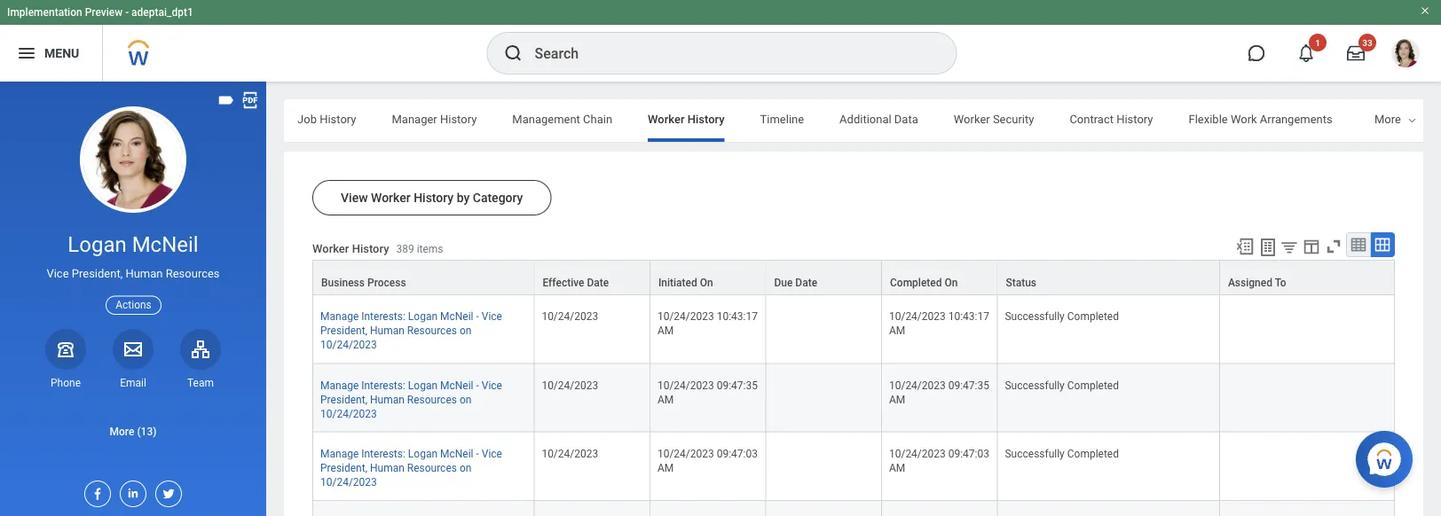 Task type: describe. For each thing, give the bounding box(es) containing it.
timeline
[[760, 112, 804, 126]]

data
[[894, 112, 918, 126]]

successfully for 10/24/2023 09:47:03 am
[[1005, 448, 1065, 460]]

date for effective date
[[587, 277, 609, 289]]

navigation pane region
[[0, 82, 266, 516]]

manager
[[392, 112, 437, 126]]

mail image
[[122, 339, 144, 360]]

facebook image
[[85, 482, 105, 501]]

management chain
[[512, 112, 612, 126]]

phone logan mcneil element
[[45, 376, 86, 390]]

worker for worker security
[[954, 112, 990, 126]]

team link
[[180, 329, 221, 390]]

1 10:43:17 from the left
[[717, 311, 758, 323]]

on for 10/24/2023 09:47:35 am
[[460, 393, 472, 406]]

vice for 10/24/2023 09:47:35 am
[[482, 379, 502, 392]]

actions
[[116, 299, 152, 312]]

3 row from the top
[[312, 364, 1395, 433]]

president, for 10/24/2023 09:47:03 am
[[320, 462, 367, 474]]

menu button
[[0, 25, 102, 82]]

initiated on
[[658, 277, 713, 289]]

more (13) button
[[0, 414, 266, 449]]

2 09:47:03 from the left
[[948, 448, 989, 460]]

job
[[297, 112, 317, 126]]

manager history
[[392, 112, 477, 126]]

1 10/24/2023 10:43:17 am from the left
[[658, 311, 760, 337]]

mcneil for 10/24/2023 10:43:17 am
[[440, 311, 473, 323]]

contract history
[[1070, 112, 1153, 126]]

completed on button
[[882, 261, 997, 295]]

interests: for 10/24/2023 10:43:17 am
[[361, 311, 405, 323]]

effective
[[543, 277, 584, 289]]

actions button
[[106, 296, 161, 315]]

work
[[1231, 112, 1257, 126]]

1 10/24/2023 09:47:35 am from the left
[[658, 379, 760, 406]]

implementation preview -   adeptai_dpt1
[[7, 6, 193, 19]]

twitter image
[[156, 482, 176, 501]]

- for 10/24/2023 09:47:03 am
[[476, 448, 479, 460]]

assigned to
[[1228, 277, 1286, 289]]

initiated
[[658, 277, 697, 289]]

worker history
[[648, 112, 725, 126]]

flexible work arrangements
[[1189, 112, 1333, 126]]

manage interests: logan mcneil - vice president, human resources on 10/24/2023 link for 10/24/2023 09:47:03 am
[[320, 444, 502, 489]]

completed on
[[890, 277, 958, 289]]

resources inside navigation pane region
[[166, 267, 220, 281]]

linkedin image
[[121, 482, 140, 501]]

mcneil inside navigation pane region
[[132, 232, 198, 257]]

view printable version (pdf) image
[[240, 91, 260, 110]]

vice inside navigation pane region
[[47, 267, 69, 281]]

4 row from the top
[[312, 433, 1395, 501]]

1 button
[[1287, 34, 1327, 73]]

justify image
[[16, 43, 37, 64]]

chain
[[583, 112, 612, 126]]

implementation
[[7, 6, 82, 19]]

logan for 10/24/2023 09:47:03 am
[[408, 448, 438, 460]]

due date button
[[766, 261, 881, 295]]

adeptai_dpt1
[[131, 6, 193, 19]]

vice president, human resources
[[47, 267, 220, 281]]

close environment banner image
[[1420, 5, 1431, 16]]

president, for 10/24/2023 09:47:35 am
[[320, 393, 367, 406]]

history for worker history 389 items
[[352, 242, 389, 255]]

logan mcneil
[[68, 232, 198, 257]]

menu
[[44, 46, 79, 60]]

flexible
[[1189, 112, 1228, 126]]

view worker history by category
[[341, 190, 523, 205]]

assigned to button
[[1220, 261, 1394, 295]]

human for 10/24/2023 09:47:35 am
[[370, 393, 404, 406]]

president, inside navigation pane region
[[72, 267, 123, 281]]

interests: for 10/24/2023 09:47:03 am
[[361, 448, 405, 460]]

process
[[367, 277, 406, 289]]

view worker history by category button
[[312, 180, 551, 216]]

export to worksheets image
[[1257, 237, 1279, 258]]

successfully completed for 10/24/2023 09:47:03 am
[[1005, 448, 1119, 460]]

arrangements
[[1260, 112, 1333, 126]]

email button
[[113, 329, 154, 390]]

1 10/24/2023 09:47:03 am from the left
[[658, 448, 760, 474]]

interests: for 10/24/2023 09:47:35 am
[[361, 379, 405, 392]]

manage interests: logan mcneil - vice president, human resources on 10/24/2023 for 10/24/2023 09:47:03 am
[[320, 448, 502, 489]]

expand table image
[[1374, 236, 1391, 254]]

phone button
[[45, 329, 86, 390]]

2 10/24/2023 09:47:35 am from the left
[[889, 379, 992, 406]]

2 10/24/2023 10:43:17 am from the left
[[889, 311, 992, 337]]

email
[[120, 377, 146, 389]]

389
[[396, 243, 414, 255]]

click to view/edit grid preferences image
[[1302, 237, 1321, 256]]

history for manager history
[[440, 112, 477, 126]]

row containing business process
[[312, 260, 1395, 296]]

items
[[417, 243, 443, 255]]

33
[[1362, 37, 1373, 48]]

history for job history
[[320, 112, 356, 126]]

completed for 10/24/2023 10:43:17 am
[[1067, 311, 1119, 323]]

worker for worker history 389 items
[[312, 242, 349, 255]]

logan for 10/24/2023 10:43:17 am
[[408, 311, 438, 323]]

33 button
[[1336, 34, 1376, 73]]

team logan mcneil element
[[180, 376, 221, 390]]

human for 10/24/2023 09:47:03 am
[[370, 462, 404, 474]]

notifications large image
[[1297, 44, 1315, 62]]

business
[[321, 277, 365, 289]]

status
[[1006, 277, 1037, 289]]

manage interests: logan mcneil - vice president, human resources on 10/24/2023 for 10/24/2023 10:43:17 am
[[320, 311, 502, 352]]

business process button
[[313, 261, 534, 295]]

resources for 10/24/2023 10:43:17 am
[[407, 325, 457, 337]]

2 10/24/2023 09:47:03 am from the left
[[889, 448, 992, 474]]

logan for 10/24/2023 09:47:35 am
[[408, 379, 438, 392]]

completed for 10/24/2023 09:47:03 am
[[1067, 448, 1119, 460]]

management
[[512, 112, 580, 126]]

completed for 10/24/2023 09:47:35 am
[[1067, 379, 1119, 392]]



Task type: locate. For each thing, give the bounding box(es) containing it.
1
[[1315, 37, 1320, 48]]

5 row from the top
[[312, 501, 1395, 516]]

due
[[774, 277, 793, 289]]

1 09:47:03 from the left
[[717, 448, 758, 460]]

more left (13)
[[110, 426, 134, 438]]

2 manage from the top
[[320, 379, 359, 392]]

more (13)
[[110, 426, 157, 438]]

1 row from the top
[[312, 260, 1395, 296]]

1 on from the top
[[460, 325, 472, 337]]

mcneil
[[132, 232, 198, 257], [440, 311, 473, 323], [440, 379, 473, 392], [440, 448, 473, 460]]

3 manage interests: logan mcneil - vice president, human resources on 10/24/2023 link from the top
[[320, 444, 502, 489]]

date right effective
[[587, 277, 609, 289]]

2 successfully from the top
[[1005, 379, 1065, 392]]

2 successfully completed from the top
[[1005, 379, 1119, 392]]

worker up business
[[312, 242, 349, 255]]

1 horizontal spatial on
[[945, 277, 958, 289]]

view team image
[[190, 339, 211, 360]]

2 date from the left
[[795, 277, 817, 289]]

president, for 10/24/2023 10:43:17 am
[[320, 325, 367, 337]]

10/24/2023 09:47:03 am
[[658, 448, 760, 474], [889, 448, 992, 474]]

completed inside completed on popup button
[[890, 277, 942, 289]]

manage interests: logan mcneil - vice president, human resources on 10/24/2023
[[320, 311, 502, 352], [320, 379, 502, 420], [320, 448, 502, 489]]

history right the contract
[[1117, 112, 1153, 126]]

1 manage interests: logan mcneil - vice president, human resources on 10/24/2023 from the top
[[320, 311, 502, 352]]

2 10:43:17 from the left
[[948, 311, 989, 323]]

-
[[125, 6, 129, 19], [476, 311, 479, 323], [476, 379, 479, 392], [476, 448, 479, 460]]

1 vertical spatial manage interests: logan mcneil - vice president, human resources on 10/24/2023 link
[[320, 376, 502, 420]]

assigned
[[1228, 277, 1273, 289]]

0 vertical spatial on
[[460, 325, 472, 337]]

phone image
[[53, 339, 78, 360]]

0 horizontal spatial 09:47:35
[[717, 379, 758, 392]]

- for 10/24/2023 10:43:17 am
[[476, 311, 479, 323]]

more (13) button
[[0, 421, 266, 442]]

initiated on button
[[650, 261, 765, 295]]

successfully for 10/24/2023 10:43:17 am
[[1005, 311, 1065, 323]]

1 vertical spatial more
[[110, 426, 134, 438]]

1 vertical spatial manage
[[320, 379, 359, 392]]

worker inside view worker history by category button
[[371, 190, 411, 205]]

view
[[341, 190, 368, 205]]

more
[[1375, 112, 1401, 126], [110, 426, 134, 438]]

more down "profile logan mcneil" icon
[[1375, 112, 1401, 126]]

history left 389
[[352, 242, 389, 255]]

1 date from the left
[[587, 277, 609, 289]]

10:43:17 down completed on popup button
[[948, 311, 989, 323]]

1 vertical spatial successfully completed
[[1005, 379, 1119, 392]]

export to excel image
[[1235, 237, 1255, 256]]

manage for 10/24/2023 09:47:03 am
[[320, 448, 359, 460]]

2 on from the left
[[945, 277, 958, 289]]

logan
[[68, 232, 127, 257], [408, 311, 438, 323], [408, 379, 438, 392], [408, 448, 438, 460]]

2 on from the top
[[460, 393, 472, 406]]

0 horizontal spatial on
[[700, 277, 713, 289]]

2 manage interests: logan mcneil - vice president, human resources on 10/24/2023 link from the top
[[320, 376, 502, 420]]

email logan mcneil element
[[113, 376, 154, 390]]

2 vertical spatial manage interests: logan mcneil - vice president, human resources on 10/24/2023
[[320, 448, 502, 489]]

manage interests: logan mcneil - vice president, human resources on 10/24/2023 for 10/24/2023 09:47:35 am
[[320, 379, 502, 420]]

10/24/2023 10:43:17 am
[[658, 311, 760, 337], [889, 311, 992, 337]]

2 vertical spatial manage interests: logan mcneil - vice president, human resources on 10/24/2023 link
[[320, 444, 502, 489]]

1 successfully from the top
[[1005, 311, 1065, 323]]

president,
[[72, 267, 123, 281], [320, 325, 367, 337], [320, 393, 367, 406], [320, 462, 367, 474]]

successfully completed for 10/24/2023 09:47:35 am
[[1005, 379, 1119, 392]]

successfully for 10/24/2023 09:47:35 am
[[1005, 379, 1065, 392]]

history
[[320, 112, 356, 126], [440, 112, 477, 126], [688, 112, 725, 126], [1117, 112, 1153, 126], [414, 190, 454, 205], [352, 242, 389, 255]]

security
[[993, 112, 1034, 126]]

0 vertical spatial manage interests: logan mcneil - vice president, human resources on 10/24/2023 link
[[320, 307, 502, 352]]

row
[[312, 260, 1395, 296], [312, 296, 1395, 364], [312, 364, 1395, 433], [312, 433, 1395, 501], [312, 501, 1395, 516]]

worker right view
[[371, 190, 411, 205]]

2 interests: from the top
[[361, 379, 405, 392]]

logan inside navigation pane region
[[68, 232, 127, 257]]

3 manage from the top
[[320, 448, 359, 460]]

mcneil for 10/24/2023 09:47:35 am
[[440, 379, 473, 392]]

am
[[658, 325, 674, 337], [889, 325, 905, 337], [658, 393, 674, 406], [889, 393, 905, 406], [658, 462, 674, 474], [889, 462, 905, 474]]

09:47:35
[[717, 379, 758, 392], [948, 379, 989, 392]]

0 vertical spatial more
[[1375, 112, 1401, 126]]

team
[[187, 377, 214, 389]]

job history
[[297, 112, 356, 126]]

2 vertical spatial successfully completed
[[1005, 448, 1119, 460]]

1 horizontal spatial 10/24/2023 10:43:17 am
[[889, 311, 992, 337]]

human for 10/24/2023 10:43:17 am
[[370, 325, 404, 337]]

10:43:17 down the initiated on popup button
[[717, 311, 758, 323]]

0 vertical spatial manage interests: logan mcneil - vice president, human resources on 10/24/2023
[[320, 311, 502, 352]]

human inside navigation pane region
[[125, 267, 163, 281]]

(13)
[[137, 426, 157, 438]]

additional data
[[840, 112, 918, 126]]

1 successfully completed from the top
[[1005, 311, 1119, 323]]

2 vertical spatial successfully
[[1005, 448, 1065, 460]]

successfully completed
[[1005, 311, 1119, 323], [1005, 379, 1119, 392], [1005, 448, 1119, 460]]

10/24/2023 09:47:35 am
[[658, 379, 760, 406], [889, 379, 992, 406]]

status button
[[998, 261, 1219, 295]]

menu banner
[[0, 0, 1441, 82]]

2 vertical spatial interests:
[[361, 448, 405, 460]]

3 successfully completed from the top
[[1005, 448, 1119, 460]]

0 horizontal spatial 10/24/2023 09:47:03 am
[[658, 448, 760, 474]]

on right initiated at the left bottom of page
[[700, 277, 713, 289]]

10/24/2023
[[542, 311, 598, 323], [658, 311, 714, 323], [889, 311, 946, 323], [320, 339, 377, 352], [542, 379, 598, 392], [658, 379, 714, 392], [889, 379, 946, 392], [320, 408, 377, 420], [542, 448, 598, 460], [658, 448, 714, 460], [889, 448, 946, 460], [320, 476, 377, 489]]

interests:
[[361, 311, 405, 323], [361, 379, 405, 392], [361, 448, 405, 460]]

mcneil for 10/24/2023 09:47:03 am
[[440, 448, 473, 460]]

manage interests: logan mcneil - vice president, human resources on 10/24/2023 link for 10/24/2023 10:43:17 am
[[320, 307, 502, 352]]

2 row from the top
[[312, 296, 1395, 364]]

history for contract history
[[1117, 112, 1153, 126]]

date right due
[[795, 277, 817, 289]]

history inside button
[[414, 190, 454, 205]]

1 horizontal spatial 10/24/2023 09:47:35 am
[[889, 379, 992, 406]]

preview
[[85, 6, 123, 19]]

0 horizontal spatial date
[[587, 277, 609, 289]]

1 vertical spatial interests:
[[361, 379, 405, 392]]

history down the search workday search field
[[688, 112, 725, 126]]

manage for 10/24/2023 10:43:17 am
[[320, 311, 359, 323]]

history left by
[[414, 190, 454, 205]]

1 vertical spatial successfully
[[1005, 379, 1065, 392]]

vice for 10/24/2023 09:47:03 am
[[482, 448, 502, 460]]

1 interests: from the top
[[361, 311, 405, 323]]

1 manage interests: logan mcneil - vice president, human resources on 10/24/2023 link from the top
[[320, 307, 502, 352]]

1 horizontal spatial 10:43:17
[[948, 311, 989, 323]]

more for more (13)
[[110, 426, 134, 438]]

on left the "status"
[[945, 277, 958, 289]]

on for 10/24/2023 10:43:17 am
[[460, 325, 472, 337]]

contract
[[1070, 112, 1114, 126]]

3 interests: from the top
[[361, 448, 405, 460]]

0 horizontal spatial more
[[110, 426, 134, 438]]

category
[[473, 190, 523, 205]]

manage
[[320, 311, 359, 323], [320, 379, 359, 392], [320, 448, 359, 460]]

successfully completed for 10/24/2023 10:43:17 am
[[1005, 311, 1119, 323]]

more inside dropdown button
[[110, 426, 134, 438]]

worker right "chain"
[[648, 112, 685, 126]]

0 horizontal spatial 10/24/2023 10:43:17 am
[[658, 311, 760, 337]]

date for due date
[[795, 277, 817, 289]]

2 manage interests: logan mcneil - vice president, human resources on 10/24/2023 from the top
[[320, 379, 502, 420]]

on for 10/24/2023 09:47:03 am
[[460, 462, 472, 474]]

vice for 10/24/2023 10:43:17 am
[[482, 311, 502, 323]]

0 vertical spatial manage
[[320, 311, 359, 323]]

09:47:03
[[717, 448, 758, 460], [948, 448, 989, 460]]

3 successfully from the top
[[1005, 448, 1065, 460]]

0 vertical spatial successfully
[[1005, 311, 1065, 323]]

worker
[[648, 112, 685, 126], [954, 112, 990, 126], [371, 190, 411, 205], [312, 242, 349, 255]]

toolbar
[[1227, 233, 1395, 260]]

Search Workday  search field
[[535, 34, 920, 73]]

by
[[457, 190, 470, 205]]

history right 'job'
[[320, 112, 356, 126]]

3 on from the top
[[460, 462, 472, 474]]

0 vertical spatial successfully completed
[[1005, 311, 1119, 323]]

2 vertical spatial manage
[[320, 448, 359, 460]]

1 horizontal spatial 10/24/2023 09:47:03 am
[[889, 448, 992, 474]]

to
[[1275, 277, 1286, 289]]

1 vertical spatial on
[[460, 393, 472, 406]]

date
[[587, 277, 609, 289], [795, 277, 817, 289]]

0 vertical spatial interests:
[[361, 311, 405, 323]]

worker left security
[[954, 112, 990, 126]]

human
[[125, 267, 163, 281], [370, 325, 404, 337], [370, 393, 404, 406], [370, 462, 404, 474]]

worker history 389 items
[[312, 242, 443, 255]]

effective date
[[543, 277, 609, 289]]

notifications element
[[1400, 35, 1415, 50]]

successfully
[[1005, 311, 1065, 323], [1005, 379, 1065, 392], [1005, 448, 1065, 460]]

inbox large image
[[1347, 44, 1365, 62]]

effective date button
[[535, 261, 650, 295]]

on
[[700, 277, 713, 289], [945, 277, 958, 289]]

on for completed on
[[945, 277, 958, 289]]

1 horizontal spatial date
[[795, 277, 817, 289]]

worker security
[[954, 112, 1034, 126]]

vice
[[47, 267, 69, 281], [482, 311, 502, 323], [482, 379, 502, 392], [482, 448, 502, 460]]

tab list
[[0, 99, 1333, 142]]

10/24/2023 10:43:17 am down completed on
[[889, 311, 992, 337]]

10:43:17
[[717, 311, 758, 323], [948, 311, 989, 323]]

10/24/2023 10:43:17 am down the initiated on popup button
[[658, 311, 760, 337]]

1 manage from the top
[[320, 311, 359, 323]]

on
[[460, 325, 472, 337], [460, 393, 472, 406], [460, 462, 472, 474]]

0 horizontal spatial 10/24/2023 09:47:35 am
[[658, 379, 760, 406]]

1 09:47:35 from the left
[[717, 379, 758, 392]]

cell
[[766, 296, 882, 364], [1220, 296, 1395, 364], [766, 364, 882, 433], [1220, 364, 1395, 433], [766, 433, 882, 501], [1220, 433, 1395, 501], [535, 501, 650, 516], [650, 501, 766, 516], [766, 501, 882, 516], [882, 501, 998, 516], [998, 501, 1220, 516], [1220, 501, 1395, 516]]

completed
[[890, 277, 942, 289], [1067, 311, 1119, 323], [1067, 379, 1119, 392], [1067, 448, 1119, 460]]

tab list containing job history
[[0, 99, 1333, 142]]

1 on from the left
[[700, 277, 713, 289]]

more for more
[[1375, 112, 1401, 126]]

history for worker history
[[688, 112, 725, 126]]

search image
[[503, 43, 524, 64]]

0 horizontal spatial 09:47:03
[[717, 448, 758, 460]]

resources for 10/24/2023 09:47:35 am
[[407, 393, 457, 406]]

1 horizontal spatial 09:47:35
[[948, 379, 989, 392]]

on for initiated on
[[700, 277, 713, 289]]

phone
[[51, 377, 81, 389]]

manage interests: logan mcneil - vice president, human resources on 10/24/2023 link
[[320, 307, 502, 352], [320, 376, 502, 420], [320, 444, 502, 489]]

resources for 10/24/2023 09:47:03 am
[[407, 462, 457, 474]]

- inside menu banner
[[125, 6, 129, 19]]

history right manager
[[440, 112, 477, 126]]

table image
[[1350, 236, 1368, 254]]

additional
[[840, 112, 892, 126]]

3 manage interests: logan mcneil - vice president, human resources on 10/24/2023 from the top
[[320, 448, 502, 489]]

select to filter grid data image
[[1280, 238, 1299, 256]]

2 09:47:35 from the left
[[948, 379, 989, 392]]

- for 10/24/2023 09:47:35 am
[[476, 379, 479, 392]]

fullscreen image
[[1324, 237, 1344, 256]]

tag image
[[217, 91, 236, 110]]

2 vertical spatial on
[[460, 462, 472, 474]]

1 horizontal spatial more
[[1375, 112, 1401, 126]]

manage interests: logan mcneil - vice president, human resources on 10/24/2023 link for 10/24/2023 09:47:35 am
[[320, 376, 502, 420]]

due date
[[774, 277, 817, 289]]

manage for 10/24/2023 09:47:35 am
[[320, 379, 359, 392]]

profile logan mcneil image
[[1391, 39, 1420, 71]]

1 vertical spatial manage interests: logan mcneil - vice president, human resources on 10/24/2023
[[320, 379, 502, 420]]

0 horizontal spatial 10:43:17
[[717, 311, 758, 323]]

worker for worker history
[[648, 112, 685, 126]]

business process
[[321, 277, 406, 289]]

1 horizontal spatial 09:47:03
[[948, 448, 989, 460]]



Task type: vqa. For each thing, say whether or not it's contained in the screenshot.
"Worker" for Worker History
yes



